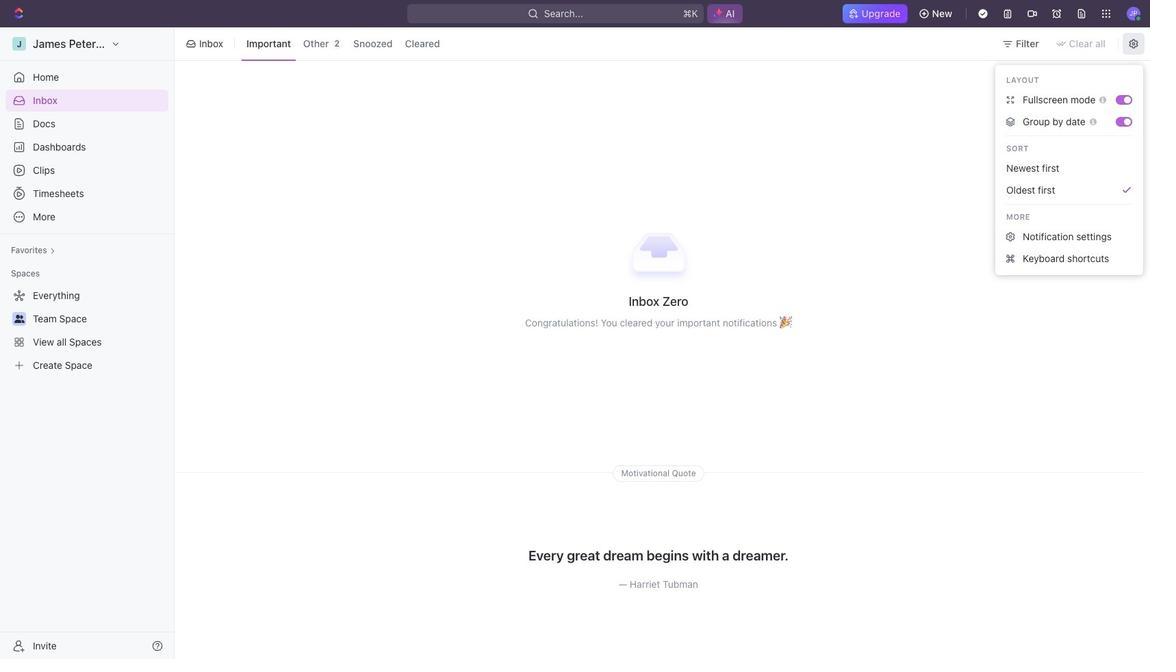 Task type: vqa. For each thing, say whether or not it's contained in the screenshot.
tab list in the top left of the page
yes



Task type: describe. For each thing, give the bounding box(es) containing it.
checked element
[[1122, 185, 1133, 196]]



Task type: locate. For each thing, give the bounding box(es) containing it.
checked image
[[1122, 185, 1133, 196]]

sidebar navigation
[[0, 27, 175, 660]]

tab list
[[239, 25, 448, 63]]

tree inside 'sidebar' 'navigation'
[[5, 285, 169, 377]]

tree
[[5, 285, 169, 377]]



